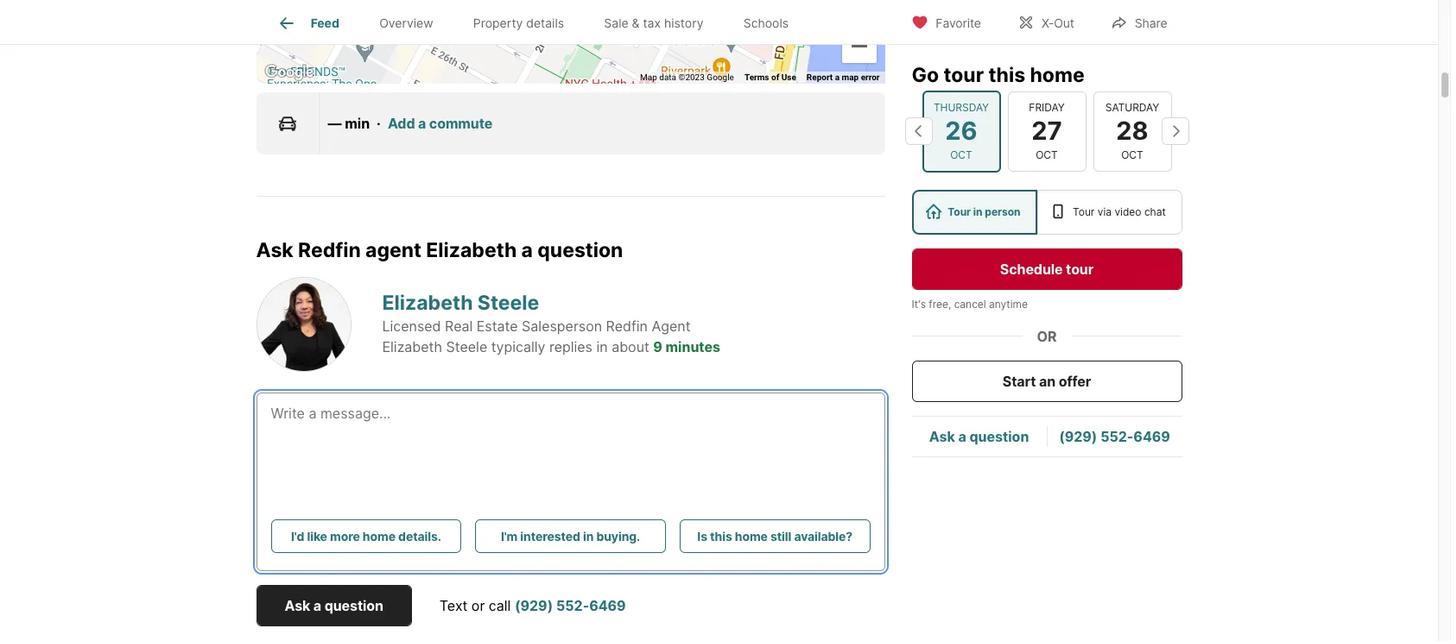 Task type: locate. For each thing, give the bounding box(es) containing it.
this
[[989, 62, 1026, 86], [710, 529, 732, 544]]

tour via video chat option
[[1038, 189, 1182, 234]]

1 horizontal spatial (929) 552-6469 link
[[1059, 428, 1170, 445]]

0 horizontal spatial (929)
[[515, 597, 553, 615]]

in
[[973, 205, 983, 218], [596, 339, 608, 356], [583, 529, 594, 544]]

schedule
[[1000, 260, 1063, 277]]

redfin up about
[[606, 318, 648, 335]]

0 vertical spatial (929) 552-6469 link
[[1059, 428, 1170, 445]]

(929) down offer
[[1059, 428, 1098, 445]]

2 tour from the left
[[1073, 205, 1095, 218]]

question down start
[[970, 428, 1029, 445]]

28
[[1116, 116, 1149, 146]]

it's free, cancel anytime
[[912, 297, 1028, 310]]

home
[[1030, 62, 1085, 86], [363, 529, 396, 544], [735, 529, 768, 544]]

person
[[985, 205, 1021, 218]]

thursday 26 oct
[[934, 101, 989, 161]]

tour inside button
[[1066, 260, 1094, 277]]

is this home still available?
[[697, 529, 853, 544]]

0 horizontal spatial home
[[363, 529, 396, 544]]

start an offer button
[[912, 360, 1182, 402]]

1 vertical spatial (929) 552-6469 link
[[515, 597, 626, 615]]

None button
[[922, 90, 1001, 172], [1008, 91, 1086, 171], [1093, 91, 1172, 171], [922, 90, 1001, 172], [1008, 91, 1086, 171], [1093, 91, 1172, 171]]

buying.
[[596, 529, 640, 544]]

chat
[[1145, 205, 1166, 218]]

question up salesperson
[[538, 238, 623, 262]]

0 horizontal spatial tour
[[944, 62, 984, 86]]

map
[[640, 72, 657, 82]]

schedule tour button
[[912, 248, 1182, 289]]

1 oct from the left
[[950, 148, 973, 161]]

1 horizontal spatial oct
[[1036, 148, 1058, 161]]

1 vertical spatial elizabeth
[[382, 291, 473, 315]]

google image
[[260, 61, 317, 84]]

1 horizontal spatial 6469
[[1134, 428, 1170, 445]]

oct down 26 at the right top of the page
[[950, 148, 973, 161]]

1 vertical spatial 6469
[[589, 597, 626, 615]]

2 oct from the left
[[1036, 148, 1058, 161]]

steele up estate
[[478, 291, 539, 315]]

tour for tour in person
[[948, 205, 971, 218]]

1 horizontal spatial home
[[735, 529, 768, 544]]

list box containing tour in person
[[912, 189, 1182, 234]]

tour up thursday
[[944, 62, 984, 86]]

property
[[473, 16, 523, 30]]

(929) 552-6469 link down i'm interested in buying.
[[515, 597, 626, 615]]

home left still
[[735, 529, 768, 544]]

2 vertical spatial elizabeth
[[382, 339, 442, 356]]

typically
[[491, 339, 546, 356]]

licensed real estate salesperson redfin agentelizabeth steele image
[[256, 277, 351, 372]]

a
[[835, 72, 840, 82], [418, 115, 426, 132], [521, 238, 533, 262], [958, 428, 966, 445], [313, 597, 321, 615]]

sale & tax history tab
[[584, 3, 724, 44]]

available?
[[794, 529, 853, 544]]

0 horizontal spatial this
[[710, 529, 732, 544]]

1 horizontal spatial (929)
[[1059, 428, 1098, 445]]

tour left via
[[1073, 205, 1095, 218]]

2 horizontal spatial oct
[[1122, 148, 1144, 161]]

details.
[[398, 529, 441, 544]]

0 vertical spatial tour
[[944, 62, 984, 86]]

ask inside 'ask a question' button
[[285, 597, 310, 615]]

home inside i'd like more home details. button
[[363, 529, 396, 544]]

9
[[653, 339, 662, 356]]

1 horizontal spatial ask a question
[[929, 428, 1029, 445]]

home inside is this home still available? button
[[735, 529, 768, 544]]

0 vertical spatial (929)
[[1059, 428, 1098, 445]]

oct inside thursday 26 oct
[[950, 148, 973, 161]]

in inside option
[[973, 205, 983, 218]]

1 tour from the left
[[948, 205, 971, 218]]

map data ©2023 google
[[640, 72, 734, 82]]

x-out
[[1042, 15, 1074, 30]]

question inside button
[[325, 597, 383, 615]]

tab list
[[256, 0, 823, 44]]

tour
[[948, 205, 971, 218], [1073, 205, 1095, 218]]

0 horizontal spatial 6469
[[589, 597, 626, 615]]

report a map error
[[807, 72, 880, 82]]

1 horizontal spatial question
[[538, 238, 623, 262]]

2 horizontal spatial home
[[1030, 62, 1085, 86]]

friday
[[1029, 101, 1065, 114]]

this up thursday
[[989, 62, 1026, 86]]

1 vertical spatial ask
[[929, 428, 955, 445]]

thursday
[[934, 101, 989, 114]]

tax
[[643, 16, 661, 30]]

1 vertical spatial in
[[596, 339, 608, 356]]

1 vertical spatial 552-
[[556, 597, 589, 615]]

2 vertical spatial ask
[[285, 597, 310, 615]]

steele
[[478, 291, 539, 315], [446, 339, 487, 356]]

(929) right call
[[515, 597, 553, 615]]

1 horizontal spatial redfin
[[606, 318, 648, 335]]

1 vertical spatial this
[[710, 529, 732, 544]]

&
[[632, 16, 640, 30]]

elizabeth up licensed
[[382, 291, 473, 315]]

oct down 27
[[1036, 148, 1058, 161]]

tour left the person
[[948, 205, 971, 218]]

tour for schedule
[[1066, 260, 1094, 277]]

home up friday
[[1030, 62, 1085, 86]]

cancel
[[954, 297, 986, 310]]

i'd like more home details. button
[[271, 520, 461, 553]]

(929) 552-6469 link down offer
[[1059, 428, 1170, 445]]

favorite button
[[897, 4, 996, 39]]

interested
[[520, 529, 580, 544]]

0 horizontal spatial question
[[325, 597, 383, 615]]

1 horizontal spatial in
[[596, 339, 608, 356]]

1 vertical spatial question
[[970, 428, 1029, 445]]

0 vertical spatial this
[[989, 62, 1026, 86]]

question
[[538, 238, 623, 262], [970, 428, 1029, 445], [325, 597, 383, 615]]

ask a question
[[929, 428, 1029, 445], [285, 597, 383, 615]]

report
[[807, 72, 833, 82]]

in left the person
[[973, 205, 983, 218]]

x-
[[1042, 15, 1054, 30]]

add
[[388, 115, 415, 132]]

0 horizontal spatial redfin
[[298, 238, 361, 262]]

question down more
[[325, 597, 383, 615]]

real
[[445, 318, 473, 335]]

overview tab
[[359, 3, 453, 44]]

0 horizontal spatial (929) 552-6469 link
[[515, 597, 626, 615]]

1 vertical spatial steele
[[446, 339, 487, 356]]

(929)
[[1059, 428, 1098, 445], [515, 597, 553, 615]]

1 vertical spatial tour
[[1066, 260, 1094, 277]]

share button
[[1096, 4, 1182, 39]]

oct inside friday 27 oct
[[1036, 148, 1058, 161]]

text or call (929) 552-6469
[[440, 597, 626, 615]]

0 horizontal spatial oct
[[950, 148, 973, 161]]

list box
[[912, 189, 1182, 234]]

1 horizontal spatial tour
[[1066, 260, 1094, 277]]

in left the buying.
[[583, 529, 594, 544]]

elizabeth steele licensed real estate salesperson redfin agent elizabeth steele typically replies in about 9 minutes
[[382, 291, 721, 356]]

a inside 'ask a question' button
[[313, 597, 321, 615]]

ask redfin agent elizabeth a question
[[256, 238, 623, 262]]

previous image
[[905, 117, 933, 145]]

tour inside option
[[1073, 205, 1095, 218]]

(929) 552-6469 link
[[1059, 428, 1170, 445], [515, 597, 626, 615]]

1 horizontal spatial tour
[[1073, 205, 1095, 218]]

ask
[[256, 238, 293, 262], [929, 428, 955, 445], [285, 597, 310, 615]]

redfin left agent at the top left
[[298, 238, 361, 262]]

oct for 28
[[1122, 148, 1144, 161]]

go
[[912, 62, 939, 86]]

— min · add a commute
[[328, 115, 493, 132]]

oct inside saturday 28 oct
[[1122, 148, 1144, 161]]

2 horizontal spatial in
[[973, 205, 983, 218]]

1 vertical spatial ask a question
[[285, 597, 383, 615]]

oct down 28
[[1122, 148, 1144, 161]]

elizabeth
[[426, 238, 517, 262], [382, 291, 473, 315], [382, 339, 442, 356]]

elizabeth down licensed
[[382, 339, 442, 356]]

0 horizontal spatial ask a question
[[285, 597, 383, 615]]

2 vertical spatial question
[[325, 597, 383, 615]]

0 horizontal spatial in
[[583, 529, 594, 544]]

feed
[[311, 16, 339, 30]]

oct for 26
[[950, 148, 973, 161]]

tour in person
[[948, 205, 1021, 218]]

still
[[771, 529, 792, 544]]

0 vertical spatial ask a question
[[929, 428, 1029, 445]]

tour inside option
[[948, 205, 971, 218]]

in left about
[[596, 339, 608, 356]]

call
[[489, 597, 511, 615]]

0 vertical spatial in
[[973, 205, 983, 218]]

1 vertical spatial redfin
[[606, 318, 648, 335]]

2 horizontal spatial question
[[970, 428, 1029, 445]]

2 vertical spatial in
[[583, 529, 594, 544]]

ask a question down more
[[285, 597, 383, 615]]

tour right schedule
[[1066, 260, 1094, 277]]

0 horizontal spatial tour
[[948, 205, 971, 218]]

elizabeth up the elizabeth steele link
[[426, 238, 517, 262]]

steele down real
[[446, 339, 487, 356]]

oct
[[950, 148, 973, 161], [1036, 148, 1058, 161], [1122, 148, 1144, 161]]

1 horizontal spatial 552-
[[1101, 428, 1134, 445]]

ask a question down start
[[929, 428, 1029, 445]]

home right more
[[363, 529, 396, 544]]

3 oct from the left
[[1122, 148, 1144, 161]]

this right 'is'
[[710, 529, 732, 544]]



Task type: vqa. For each thing, say whether or not it's contained in the screenshot.
6469
yes



Task type: describe. For each thing, give the bounding box(es) containing it.
use
[[782, 72, 796, 82]]

out
[[1054, 15, 1074, 30]]

ask a question inside button
[[285, 597, 383, 615]]

tour in person option
[[912, 189, 1038, 234]]

home for more
[[363, 529, 396, 544]]

terms of use
[[745, 72, 796, 82]]

home for this
[[1030, 62, 1085, 86]]

next image
[[1162, 117, 1189, 145]]

salesperson
[[522, 318, 602, 335]]

start an offer
[[1003, 372, 1091, 390]]

i'm interested in buying. button
[[475, 520, 666, 553]]

estate
[[477, 318, 518, 335]]

27
[[1032, 116, 1062, 146]]

minutes
[[666, 339, 721, 356]]

favorite
[[936, 15, 981, 30]]

terms of use link
[[745, 72, 796, 82]]

0 vertical spatial 552-
[[1101, 428, 1134, 445]]

(929) 552-6469
[[1059, 428, 1170, 445]]

saturday 28 oct
[[1106, 101, 1160, 161]]

min
[[345, 115, 370, 132]]

i'm interested in buying.
[[501, 529, 640, 544]]

tour for tour via video chat
[[1073, 205, 1095, 218]]

video
[[1115, 205, 1142, 218]]

0 horizontal spatial 552-
[[556, 597, 589, 615]]

about
[[612, 339, 649, 356]]

saturday
[[1106, 101, 1160, 114]]

26
[[945, 116, 978, 146]]

i'd like more home details.
[[291, 529, 441, 544]]

agent
[[652, 318, 691, 335]]

in inside elizabeth steele licensed real estate salesperson redfin agent elizabeth steele typically replies in about 9 minutes
[[596, 339, 608, 356]]

1 horizontal spatial this
[[989, 62, 1026, 86]]

schools tab
[[724, 3, 809, 44]]

replies
[[549, 339, 593, 356]]

friday 27 oct
[[1029, 101, 1065, 161]]

google
[[707, 72, 734, 82]]

map region
[[196, 0, 1080, 141]]

i'd
[[291, 529, 304, 544]]

·
[[377, 115, 381, 132]]

ask a question link
[[929, 428, 1029, 445]]

history
[[664, 16, 704, 30]]

in inside button
[[583, 529, 594, 544]]

share
[[1135, 15, 1168, 30]]

terms
[[745, 72, 769, 82]]

tab list containing feed
[[256, 0, 823, 44]]

Write a message... text field
[[271, 403, 870, 465]]

this inside button
[[710, 529, 732, 544]]

of
[[771, 72, 779, 82]]

0 vertical spatial steele
[[478, 291, 539, 315]]

free,
[[929, 297, 951, 310]]

more
[[330, 529, 360, 544]]

is
[[697, 529, 707, 544]]

schools
[[744, 16, 789, 30]]

feed link
[[276, 13, 339, 34]]

ask a question button
[[256, 585, 412, 627]]

add a commute button
[[388, 113, 493, 134]]

start
[[1003, 372, 1036, 390]]

via
[[1098, 205, 1112, 218]]

0 vertical spatial 6469
[[1134, 428, 1170, 445]]

anytime
[[989, 297, 1028, 310]]

x-out button
[[1003, 4, 1089, 39]]

it's
[[912, 297, 926, 310]]

0 vertical spatial redfin
[[298, 238, 361, 262]]

map
[[842, 72, 859, 82]]

tour via video chat
[[1073, 205, 1166, 218]]

0 vertical spatial question
[[538, 238, 623, 262]]

an
[[1039, 372, 1056, 390]]

licensed
[[382, 318, 441, 335]]

property details
[[473, 16, 564, 30]]

elizabeth steele link
[[382, 291, 539, 315]]

details
[[526, 16, 564, 30]]

—
[[328, 115, 342, 132]]

oct for 27
[[1036, 148, 1058, 161]]

overview
[[379, 16, 433, 30]]

error
[[861, 72, 880, 82]]

property details tab
[[453, 3, 584, 44]]

redfin inside elizabeth steele licensed real estate salesperson redfin agent elizabeth steele typically replies in about 9 minutes
[[606, 318, 648, 335]]

or
[[472, 597, 485, 615]]

data
[[659, 72, 676, 82]]

©2023
[[679, 72, 705, 82]]

like
[[307, 529, 327, 544]]

i'm
[[501, 529, 518, 544]]

0 vertical spatial elizabeth
[[426, 238, 517, 262]]

tour for go
[[944, 62, 984, 86]]

0 vertical spatial ask
[[256, 238, 293, 262]]

text
[[440, 597, 468, 615]]

or
[[1037, 327, 1057, 345]]

schedule tour
[[1000, 260, 1094, 277]]

agent
[[365, 238, 422, 262]]

is this home still available? button
[[680, 520, 870, 553]]

1 vertical spatial (929)
[[515, 597, 553, 615]]

offer
[[1059, 372, 1091, 390]]

go tour this home
[[912, 62, 1085, 86]]

report a map error link
[[807, 72, 880, 82]]



